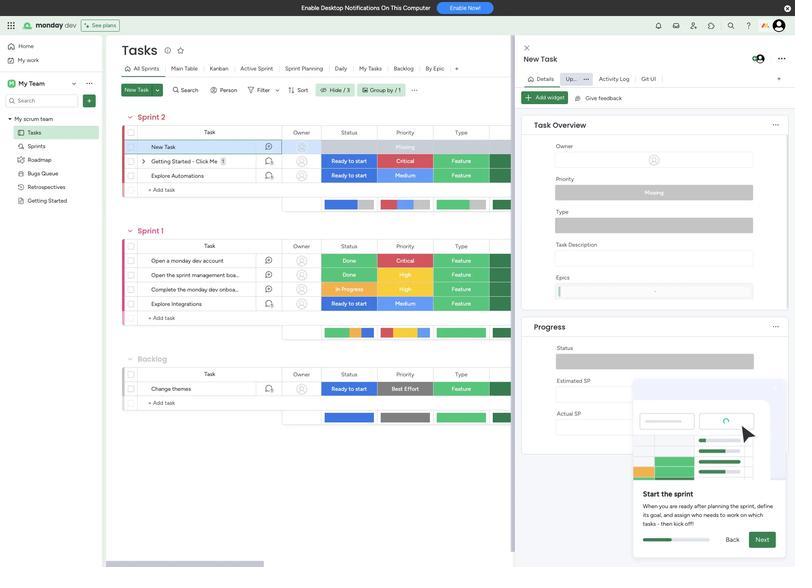 Task type: describe. For each thing, give the bounding box(es) containing it.
automations
[[172, 173, 204, 179]]

all sprints button
[[121, 62, 165, 75]]

to for explore integrations
[[349, 300, 354, 307]]

2 done from the top
[[343, 272, 356, 278]]

ready for explore integrations
[[332, 300, 347, 307]]

effort
[[404, 386, 419, 392]]

task inside button
[[138, 87, 149, 93]]

New Task field
[[522, 54, 751, 64]]

needs
[[704, 512, 719, 519]]

select product image
[[7, 22, 15, 30]]

activity log
[[599, 75, 630, 82]]

the inside when you are ready after planning the sprint, define its goal, and assign who needs to work on which tasks - then kick off!
[[731, 503, 739, 510]]

getting for getting started
[[28, 197, 47, 204]]

workspace options image
[[85, 79, 93, 87]]

retrospectives
[[28, 184, 65, 190]]

invite members image
[[690, 22, 698, 30]]

tasks inside list box
[[28, 129, 41, 136]]

a
[[167, 258, 169, 264]]

+ Add task text field
[[142, 314, 216, 323]]

0 horizontal spatial dev
[[65, 21, 76, 30]]

new task inside new task field
[[524, 54, 557, 64]]

task inside field
[[541, 54, 557, 64]]

add
[[536, 94, 546, 101]]

Sprint 1 field
[[136, 226, 166, 236]]

add to favorites image
[[177, 46, 185, 54]]

table
[[185, 65, 198, 72]]

sprint 2
[[138, 112, 165, 122]]

open a monday dev account
[[151, 258, 224, 264]]

0 horizontal spatial -
[[192, 158, 195, 165]]

my for my team
[[18, 79, 27, 87]]

1 done from the top
[[343, 258, 356, 264]]

dapulse close image
[[785, 5, 791, 13]]

angle down image
[[156, 87, 160, 93]]

computer
[[403, 4, 431, 12]]

monday dev
[[36, 21, 76, 30]]

you
[[659, 503, 669, 510]]

details button
[[525, 73, 560, 86]]

back
[[726, 536, 740, 543]]

dapulse drag 2 image
[[516, 292, 519, 301]]

type field for backlog
[[453, 370, 470, 379]]

workspace selection element
[[8, 79, 46, 88]]

sprint for sprint 1
[[138, 226, 159, 236]]

1 button for explore integrations
[[256, 297, 282, 311]]

search everything image
[[727, 22, 735, 30]]

add widget button
[[521, 91, 568, 104]]

3 priority field from the top
[[395, 370, 416, 379]]

back button
[[720, 532, 746, 548]]

themes
[[172, 386, 191, 392]]

start for getting started - click me
[[356, 158, 367, 165]]

activity
[[599, 75, 619, 82]]

0 vertical spatial maria williams image
[[773, 19, 786, 32]]

task description
[[556, 241, 597, 248]]

my tasks button
[[353, 62, 388, 75]]

open for open a monday dev account
[[151, 258, 165, 264]]

my team
[[18, 79, 45, 87]]

by epic
[[426, 65, 445, 72]]

when you are ready after planning the sprint, define its goal, and assign who needs to work on which tasks - then kick off!
[[643, 503, 773, 528]]

give feedback
[[586, 95, 622, 102]]

explore automations
[[151, 173, 204, 179]]

Search field
[[179, 85, 203, 96]]

1 button for explore automations
[[256, 169, 282, 183]]

its
[[643, 512, 649, 519]]

my tasks
[[359, 65, 382, 72]]

1 owner field from the top
[[291, 128, 312, 137]]

4 feature from the top
[[452, 272, 471, 278]]

my for my work
[[18, 57, 25, 63]]

5 feature from the top
[[452, 286, 471, 293]]

ui
[[651, 75, 656, 82]]

ready
[[679, 503, 693, 510]]

public board image for getting started
[[17, 197, 25, 204]]

sprint for start
[[674, 490, 694, 499]]

1 horizontal spatial -
[[654, 288, 656, 294]]

1 feature from the top
[[452, 158, 471, 165]]

git
[[642, 75, 649, 82]]

now!
[[468, 5, 481, 11]]

person
[[220, 87, 237, 94]]

1 vertical spatial progress
[[534, 322, 566, 332]]

task overview
[[534, 120, 586, 130]]

my work button
[[5, 54, 86, 67]]

1 high from the top
[[400, 272, 411, 278]]

bugs queue
[[28, 170, 58, 177]]

details
[[537, 75, 554, 82]]

home
[[18, 43, 34, 50]]

filter
[[257, 87, 270, 94]]

1 critical from the top
[[397, 158, 414, 165]]

active
[[240, 65, 257, 72]]

ready to start for change themes
[[332, 386, 367, 392]]

board
[[226, 272, 241, 279]]

work inside when you are ready after planning the sprint, define its goal, and assign who needs to work on which tasks - then kick off!
[[727, 512, 739, 519]]

who
[[692, 512, 702, 519]]

lottie animation element
[[634, 379, 786, 483]]

overview
[[553, 120, 586, 130]]

person button
[[207, 84, 242, 97]]

and
[[664, 512, 673, 519]]

sort
[[298, 87, 308, 94]]

started for getting started
[[48, 197, 67, 204]]

dapulse addbtn image
[[753, 56, 758, 61]]

start for change themes
[[356, 386, 367, 392]]

ready for getting started - click me
[[332, 158, 347, 165]]

all sprints
[[134, 65, 159, 72]]

tasks
[[643, 521, 656, 528]]

updates button
[[560, 73, 593, 86]]

sp for actual sp
[[575, 410, 581, 417]]

inbox image
[[672, 22, 680, 30]]

ready for explore automations
[[332, 172, 347, 179]]

2 critical from the top
[[397, 258, 414, 264]]

owner field for sprint 1
[[291, 242, 312, 251]]

feedback
[[599, 95, 622, 102]]

type field for sprint 1
[[453, 242, 470, 251]]

work inside 'button'
[[27, 57, 39, 63]]

getting for getting started - click me
[[151, 158, 171, 165]]

sprint for sprint 2
[[138, 112, 159, 122]]

monday for complete
[[187, 286, 207, 293]]

0 horizontal spatial missing
[[396, 144, 415, 151]]

1 + add task text field from the top
[[142, 185, 216, 195]]

owner field for backlog
[[291, 370, 312, 379]]

medium for explore automations
[[395, 172, 416, 179]]

start for explore integrations
[[356, 300, 367, 307]]

backlog button
[[388, 62, 420, 75]]

notifications image
[[655, 22, 663, 30]]

add view image
[[778, 76, 781, 82]]

1 inside field
[[161, 226, 164, 236]]

change themes
[[151, 386, 191, 392]]

2 status field from the top
[[339, 242, 360, 251]]

- inside when you are ready after planning the sprint, define its goal, and assign who needs to work on which tasks - then kick off!
[[657, 521, 660, 528]]

getting started - click me
[[151, 158, 217, 165]]

2 + add task text field from the top
[[142, 398, 216, 408]]

queue
[[41, 170, 58, 177]]

all
[[134, 65, 140, 72]]

enable for enable now!
[[450, 5, 467, 11]]

plans
[[103, 22, 116, 29]]

git ui
[[642, 75, 656, 82]]

bugs
[[28, 170, 40, 177]]

management
[[192, 272, 225, 279]]

monday for open
[[171, 258, 191, 264]]

6 feature from the top
[[452, 300, 471, 307]]

enable desktop notifications on this computer
[[301, 4, 431, 12]]

main table button
[[165, 62, 204, 75]]

dapulse drag handle 3 image
[[527, 122, 530, 128]]

backlog for backlog field
[[138, 354, 167, 364]]

team
[[40, 116, 53, 122]]

new task inside new task button
[[125, 87, 149, 93]]

options image
[[581, 77, 592, 81]]

3
[[347, 87, 350, 94]]

list box containing my scrum team
[[0, 111, 102, 316]]

m
[[9, 80, 14, 87]]

best
[[392, 386, 403, 392]]

2 priority field from the top
[[395, 242, 416, 251]]

then
[[661, 521, 673, 528]]

ready to start for getting started - click me
[[332, 158, 367, 165]]

main
[[171, 65, 183, 72]]

ready for change themes
[[332, 386, 347, 392]]

2 / from the left
[[395, 87, 397, 94]]

start for explore automations
[[356, 172, 367, 179]]

ready to start for explore automations
[[332, 172, 367, 179]]

epic
[[434, 65, 445, 72]]

dev for open
[[192, 258, 202, 264]]

give feedback button
[[571, 92, 625, 105]]

enable now!
[[450, 5, 481, 11]]



Task type: vqa. For each thing, say whether or not it's contained in the screenshot.
Sprints to the right
yes



Task type: locate. For each thing, give the bounding box(es) containing it.
1 horizontal spatial sprint
[[674, 490, 694, 499]]

to for change themes
[[349, 386, 354, 392]]

1 vertical spatial monday
[[171, 258, 191, 264]]

getting up explore automations
[[151, 158, 171, 165]]

1 horizontal spatial getting
[[151, 158, 171, 165]]

sprints inside list box
[[28, 143, 45, 150]]

enable left now!
[[450, 5, 467, 11]]

Type field
[[453, 128, 470, 137], [453, 242, 470, 251], [453, 370, 470, 379]]

the for complete
[[178, 286, 186, 293]]

start
[[643, 490, 660, 499]]

sprint inside button
[[258, 65, 273, 72]]

4 start from the top
[[356, 386, 367, 392]]

2 vertical spatial owner field
[[291, 370, 312, 379]]

backlog inside button
[[394, 65, 414, 72]]

are
[[670, 503, 678, 510]]

log
[[620, 75, 630, 82]]

epics
[[556, 274, 570, 281]]

0 vertical spatial medium
[[395, 172, 416, 179]]

to for getting started - click me
[[349, 158, 354, 165]]

status for 2nd status field from the top of the page
[[341, 243, 358, 250]]

Backlog field
[[136, 354, 169, 364]]

2 vertical spatial new task
[[151, 144, 175, 151]]

my inside 'button'
[[18, 57, 25, 63]]

1 horizontal spatial missing
[[645, 189, 664, 196]]

1 vertical spatial dev
[[192, 258, 202, 264]]

1 horizontal spatial dev
[[192, 258, 202, 264]]

the left sprint,
[[731, 503, 739, 510]]

menu image
[[411, 86, 419, 94]]

2 horizontal spatial tasks
[[368, 65, 382, 72]]

type
[[455, 129, 468, 136], [556, 209, 569, 215], [455, 243, 468, 250], [455, 371, 468, 378]]

2 vertical spatial status field
[[339, 370, 360, 379]]

desktop
[[321, 4, 343, 12]]

new task up getting started - click me
[[151, 144, 175, 151]]

enable inside button
[[450, 5, 467, 11]]

sprints inside button
[[141, 65, 159, 72]]

3 ready from the top
[[332, 300, 347, 307]]

+ add task text field down explore automations
[[142, 185, 216, 195]]

public board image for tasks
[[17, 129, 25, 136]]

0 vertical spatial done
[[343, 258, 356, 264]]

estimated sp
[[557, 378, 591, 384]]

sp right "actual"
[[575, 410, 581, 417]]

main table
[[171, 65, 198, 72]]

0 vertical spatial high
[[400, 272, 411, 278]]

planning
[[302, 65, 323, 72]]

enable left desktop
[[301, 4, 320, 12]]

2 public board image from the top
[[17, 197, 25, 204]]

my right caret down 'image'
[[14, 116, 22, 122]]

1 vertical spatial work
[[727, 512, 739, 519]]

done
[[343, 258, 356, 264], [343, 272, 356, 278]]

home button
[[5, 40, 86, 53]]

when
[[643, 503, 658, 510]]

sprint,
[[740, 503, 756, 510]]

status for 1st status field from the bottom of the page
[[341, 371, 358, 378]]

flow
[[249, 286, 260, 293]]

2 vertical spatial new
[[151, 144, 163, 151]]

1 horizontal spatial enable
[[450, 5, 467, 11]]

1 type field from the top
[[453, 128, 470, 137]]

2 vertical spatial monday
[[187, 286, 207, 293]]

0 horizontal spatial enable
[[301, 4, 320, 12]]

onboarding
[[219, 286, 248, 293]]

0 vertical spatial options image
[[779, 53, 786, 64]]

caret down image
[[8, 116, 12, 122]]

3 ready to start from the top
[[332, 300, 367, 307]]

dev for complete
[[209, 286, 218, 293]]

4 ready to start from the top
[[332, 386, 367, 392]]

monday down open the sprint management board
[[187, 286, 207, 293]]

2 ready to start from the top
[[332, 172, 367, 179]]

tasks inside 'my tasks' button
[[368, 65, 382, 72]]

1 horizontal spatial progress
[[534, 322, 566, 332]]

start
[[356, 158, 367, 165], [356, 172, 367, 179], [356, 300, 367, 307], [356, 386, 367, 392]]

sprint for sprint planning
[[285, 65, 300, 72]]

1 vertical spatial status field
[[339, 242, 360, 251]]

the up you at the right
[[662, 490, 673, 499]]

started up explore automations
[[172, 158, 191, 165]]

2 owner field from the top
[[291, 242, 312, 251]]

3 start from the top
[[356, 300, 367, 307]]

2 horizontal spatial dev
[[209, 286, 218, 293]]

3 status field from the top
[[339, 370, 360, 379]]

1 open from the top
[[151, 258, 165, 264]]

my down 'home'
[[18, 57, 25, 63]]

open for open the sprint management board
[[151, 272, 165, 279]]

public board image down scrum
[[17, 129, 25, 136]]

1 horizontal spatial maria williams image
[[773, 19, 786, 32]]

0 vertical spatial dev
[[65, 21, 76, 30]]

tasks up all
[[122, 41, 157, 59]]

new down close image
[[524, 54, 539, 64]]

started for getting started - click me
[[172, 158, 191, 165]]

see plans
[[92, 22, 116, 29]]

kanban button
[[204, 62, 234, 75]]

2 horizontal spatial new task
[[524, 54, 557, 64]]

0 vertical spatial work
[[27, 57, 39, 63]]

maria williams image
[[773, 19, 786, 32], [755, 54, 766, 64]]

off!
[[685, 521, 694, 528]]

explore for explore integrations
[[151, 301, 170, 308]]

add widget
[[536, 94, 565, 101]]

1 vertical spatial maria williams image
[[755, 54, 766, 64]]

options image down "workspace options" icon
[[85, 97, 93, 105]]

0 horizontal spatial progress
[[342, 286, 363, 293]]

1 horizontal spatial options image
[[779, 53, 786, 64]]

0 horizontal spatial new
[[125, 87, 136, 93]]

apps image
[[708, 22, 716, 30]]

new down all
[[125, 87, 136, 93]]

tasks up "group"
[[368, 65, 382, 72]]

by
[[426, 65, 432, 72]]

1 vertical spatial open
[[151, 272, 165, 279]]

1 horizontal spatial new
[[151, 144, 163, 151]]

getting down retrospectives
[[28, 197, 47, 204]]

backlog inside field
[[138, 354, 167, 364]]

actual
[[557, 410, 573, 417]]

sp for estimated sp
[[584, 378, 591, 384]]

2 high from the top
[[400, 286, 411, 293]]

sprint down "open a monday dev account"
[[176, 272, 191, 279]]

on
[[381, 4, 389, 12]]

work down 'home'
[[27, 57, 39, 63]]

0 vertical spatial explore
[[151, 173, 170, 179]]

daily
[[335, 65, 347, 72]]

0 horizontal spatial options image
[[85, 97, 93, 105]]

my inside button
[[359, 65, 367, 72]]

help image
[[745, 22, 753, 30]]

1 vertical spatial type field
[[453, 242, 470, 251]]

backlog up menu image
[[394, 65, 414, 72]]

list box
[[0, 111, 102, 316]]

roadmap
[[28, 156, 51, 163]]

my right daily
[[359, 65, 367, 72]]

sprint inside field
[[138, 226, 159, 236]]

new task down close image
[[524, 54, 557, 64]]

by epic button
[[420, 62, 451, 75]]

0 vertical spatial + add task text field
[[142, 185, 216, 195]]

7 feature from the top
[[452, 386, 471, 392]]

3 feature from the top
[[452, 258, 471, 264]]

v2 search image
[[173, 86, 179, 95]]

backlog up change
[[138, 354, 167, 364]]

sp
[[584, 378, 591, 384], [575, 410, 581, 417]]

monday right a
[[171, 258, 191, 264]]

0 vertical spatial getting
[[151, 158, 171, 165]]

options image
[[779, 53, 786, 64], [85, 97, 93, 105]]

0 vertical spatial new task
[[524, 54, 557, 64]]

0 horizontal spatial getting
[[28, 197, 47, 204]]

backlog
[[394, 65, 414, 72], [138, 354, 167, 364]]

0 vertical spatial priority field
[[395, 128, 416, 137]]

1 horizontal spatial sp
[[584, 378, 591, 384]]

0 vertical spatial missing
[[396, 144, 415, 151]]

enable
[[301, 4, 320, 12], [450, 5, 467, 11]]

ready to start for explore integrations
[[332, 300, 367, 307]]

2 medium from the top
[[395, 300, 416, 307]]

None field
[[510, 128, 525, 137], [510, 242, 525, 251], [510, 370, 525, 379], [510, 128, 525, 137], [510, 242, 525, 251], [510, 370, 525, 379]]

Priority field
[[395, 128, 416, 137], [395, 242, 416, 251], [395, 370, 416, 379]]

activity log button
[[593, 73, 636, 86]]

close image
[[525, 45, 529, 51]]

sprints
[[141, 65, 159, 72], [28, 143, 45, 150]]

0 vertical spatial owner field
[[291, 128, 312, 137]]

to
[[349, 158, 354, 165], [349, 172, 354, 179], [349, 300, 354, 307], [349, 386, 354, 392], [720, 512, 726, 519]]

1 vertical spatial new task
[[125, 87, 149, 93]]

to for explore automations
[[349, 172, 354, 179]]

sort button
[[285, 84, 313, 97]]

sprint up ready
[[674, 490, 694, 499]]

+ add task text field down themes on the bottom
[[142, 398, 216, 408]]

sprint for open
[[176, 272, 191, 279]]

1 vertical spatial + add task text field
[[142, 398, 216, 408]]

2 vertical spatial priority field
[[395, 370, 416, 379]]

2 start from the top
[[356, 172, 367, 179]]

start the sprint
[[643, 490, 694, 499]]

1 horizontal spatial work
[[727, 512, 739, 519]]

2 vertical spatial tasks
[[28, 129, 41, 136]]

1 vertical spatial sprints
[[28, 143, 45, 150]]

hide / 3
[[330, 87, 350, 94]]

2 type field from the top
[[453, 242, 470, 251]]

1 horizontal spatial /
[[395, 87, 397, 94]]

my inside workspace selection element
[[18, 79, 27, 87]]

in
[[335, 286, 340, 293]]

1 vertical spatial medium
[[395, 300, 416, 307]]

enable now! button
[[437, 2, 494, 14]]

1 vertical spatial getting
[[28, 197, 47, 204]]

-
[[192, 158, 195, 165], [654, 288, 656, 294], [657, 521, 660, 528]]

dev left see at left top
[[65, 21, 76, 30]]

sprints right all
[[141, 65, 159, 72]]

0 horizontal spatial sprints
[[28, 143, 45, 150]]

1 explore from the top
[[151, 173, 170, 179]]

1 horizontal spatial new task
[[151, 144, 175, 151]]

0 vertical spatial -
[[192, 158, 195, 165]]

getting started
[[28, 197, 67, 204]]

new task left angle down icon
[[125, 87, 149, 93]]

active sprint button
[[234, 62, 279, 75]]

the for open
[[167, 272, 175, 279]]

high
[[400, 272, 411, 278], [400, 286, 411, 293]]

1 vertical spatial public board image
[[17, 197, 25, 204]]

estimated
[[557, 378, 583, 384]]

2 open from the top
[[151, 272, 165, 279]]

active sprint
[[240, 65, 273, 72]]

1 vertical spatial owner field
[[291, 242, 312, 251]]

kanban
[[210, 65, 228, 72]]

1 vertical spatial missing
[[645, 189, 664, 196]]

best effort
[[392, 386, 419, 392]]

sprints up the roadmap
[[28, 143, 45, 150]]

1 ready from the top
[[332, 158, 347, 165]]

the up integrations on the left bottom of page
[[178, 286, 186, 293]]

next
[[756, 536, 770, 543]]

2 feature from the top
[[452, 172, 471, 179]]

show board description image
[[163, 46, 173, 54]]

dev down management
[[209, 286, 218, 293]]

my right the workspace image
[[18, 79, 27, 87]]

0 horizontal spatial /
[[343, 87, 346, 94]]

explore left automations
[[151, 173, 170, 179]]

dev up open the sprint management board
[[192, 258, 202, 264]]

1 vertical spatial started
[[48, 197, 67, 204]]

Sprint 2 field
[[136, 112, 167, 123]]

1 / from the left
[[343, 87, 346, 94]]

1 vertical spatial sprint
[[674, 490, 694, 499]]

open
[[151, 258, 165, 264], [151, 272, 165, 279]]

1 vertical spatial critical
[[397, 258, 414, 264]]

my scrum team
[[14, 116, 53, 122]]

planning
[[708, 503, 729, 510]]

enable for enable desktop notifications on this computer
[[301, 4, 320, 12]]

2 horizontal spatial -
[[657, 521, 660, 528]]

Status field
[[339, 128, 360, 137], [339, 242, 360, 251], [339, 370, 360, 379]]

/ right by
[[395, 87, 397, 94]]

0 vertical spatial new
[[524, 54, 539, 64]]

1 vertical spatial backlog
[[138, 354, 167, 364]]

to inside when you are ready after planning the sprint, define its goal, and assign who needs to work on which tasks - then kick off!
[[720, 512, 726, 519]]

1 vertical spatial new
[[125, 87, 136, 93]]

0 horizontal spatial new task
[[125, 87, 149, 93]]

4 ready from the top
[[332, 386, 347, 392]]

work
[[27, 57, 39, 63], [727, 512, 739, 519]]

scrum
[[23, 116, 39, 122]]

1 status field from the top
[[339, 128, 360, 137]]

click
[[196, 158, 208, 165]]

integrations
[[172, 301, 202, 308]]

sprint inside button
[[285, 65, 300, 72]]

2 ready from the top
[[332, 172, 347, 179]]

filter button
[[245, 84, 282, 97]]

1 horizontal spatial sprints
[[141, 65, 159, 72]]

2 vertical spatial dev
[[209, 286, 218, 293]]

1 horizontal spatial tasks
[[122, 41, 157, 59]]

monday up home button
[[36, 21, 63, 30]]

0 vertical spatial type field
[[453, 128, 470, 137]]

hide
[[330, 87, 342, 94]]

1 button for getting started - click me
[[256, 154, 282, 169]]

0 horizontal spatial backlog
[[138, 354, 167, 364]]

medium for explore integrations
[[395, 300, 416, 307]]

getting
[[151, 158, 171, 165], [28, 197, 47, 204]]

0 horizontal spatial tasks
[[28, 129, 41, 136]]

tasks down my scrum team
[[28, 129, 41, 136]]

sprint
[[176, 272, 191, 279], [674, 490, 694, 499]]

2 horizontal spatial new
[[524, 54, 539, 64]]

the
[[167, 272, 175, 279], [178, 286, 186, 293], [662, 490, 673, 499], [731, 503, 739, 510]]

1 priority field from the top
[[395, 128, 416, 137]]

in progress
[[335, 286, 363, 293]]

+ Add task text field
[[142, 185, 216, 195], [142, 398, 216, 408]]

new inside button
[[125, 87, 136, 93]]

0 vertical spatial progress
[[342, 286, 363, 293]]

the down a
[[167, 272, 175, 279]]

new down sprint 2 field
[[151, 144, 163, 151]]

my inside list box
[[14, 116, 22, 122]]

3 type field from the top
[[453, 370, 470, 379]]

sp right estimated
[[584, 378, 591, 384]]

1 vertical spatial high
[[400, 286, 411, 293]]

started down retrospectives
[[48, 197, 67, 204]]

1 public board image from the top
[[17, 129, 25, 136]]

1 start from the top
[[356, 158, 367, 165]]

2 vertical spatial type field
[[453, 370, 470, 379]]

options image up add view image
[[779, 53, 786, 64]]

0 vertical spatial monday
[[36, 21, 63, 30]]

group
[[370, 87, 386, 94]]

actual sp
[[557, 410, 581, 417]]

backlog for backlog button
[[394, 65, 414, 72]]

new inside field
[[524, 54, 539, 64]]

arrow down image
[[273, 85, 282, 95]]

tasks
[[122, 41, 157, 59], [368, 65, 382, 72], [28, 129, 41, 136]]

task
[[541, 54, 557, 64], [138, 87, 149, 93], [534, 120, 551, 130], [204, 129, 215, 136], [164, 144, 175, 151], [556, 241, 567, 248], [204, 243, 215, 250], [204, 371, 215, 378]]

more dots image
[[773, 324, 779, 330]]

0 vertical spatial status field
[[339, 128, 360, 137]]

public board image
[[17, 129, 25, 136], [17, 197, 25, 204]]

status
[[341, 129, 358, 136], [341, 243, 358, 250], [557, 345, 573, 352], [341, 371, 358, 378]]

sprint inside field
[[138, 112, 159, 122]]

sprint
[[258, 65, 273, 72], [285, 65, 300, 72], [138, 112, 159, 122], [138, 226, 159, 236]]

0 vertical spatial sprint
[[176, 272, 191, 279]]

1 vertical spatial priority field
[[395, 242, 416, 251]]

2 explore from the top
[[151, 301, 170, 308]]

account
[[203, 258, 224, 264]]

0 horizontal spatial maria williams image
[[755, 54, 766, 64]]

close image
[[772, 385, 780, 393]]

Tasks field
[[120, 41, 159, 59]]

description
[[569, 241, 597, 248]]

explore for explore automations
[[151, 173, 170, 179]]

option
[[0, 112, 102, 113]]

1 vertical spatial done
[[343, 272, 356, 278]]

more dots image
[[773, 122, 779, 128]]

1 vertical spatial sp
[[575, 410, 581, 417]]

0 vertical spatial tasks
[[122, 41, 157, 59]]

public board image left "getting started"
[[17, 197, 25, 204]]

priority
[[397, 129, 414, 136], [556, 176, 574, 183], [397, 243, 414, 250], [397, 371, 414, 378]]

status for first status field from the top
[[341, 129, 358, 136]]

updates
[[566, 75, 587, 82]]

1 button for change themes
[[256, 382, 282, 396]]

1 medium from the top
[[395, 172, 416, 179]]

add view image
[[455, 66, 459, 72]]

Search in workspace field
[[17, 96, 67, 105]]

1 vertical spatial options image
[[85, 97, 93, 105]]

0 vertical spatial started
[[172, 158, 191, 165]]

sprint planning button
[[279, 62, 329, 75]]

1 vertical spatial tasks
[[368, 65, 382, 72]]

explore
[[151, 173, 170, 179], [151, 301, 170, 308]]

0 horizontal spatial sp
[[575, 410, 581, 417]]

open up complete
[[151, 272, 165, 279]]

the for start
[[662, 490, 673, 499]]

1 ready to start from the top
[[332, 158, 367, 165]]

my for my tasks
[[359, 65, 367, 72]]

1 horizontal spatial backlog
[[394, 65, 414, 72]]

/ left 3
[[343, 87, 346, 94]]

ready
[[332, 158, 347, 165], [332, 172, 347, 179], [332, 300, 347, 307], [332, 386, 347, 392]]

lottie animation image
[[634, 382, 786, 483]]

open left a
[[151, 258, 165, 264]]

work left on
[[727, 512, 739, 519]]

workspace image
[[8, 79, 16, 88]]

explore integrations
[[151, 301, 202, 308]]

0 horizontal spatial sprint
[[176, 272, 191, 279]]

1 vertical spatial explore
[[151, 301, 170, 308]]

Owner field
[[291, 128, 312, 137], [291, 242, 312, 251], [291, 370, 312, 379]]

git ui button
[[636, 73, 662, 86]]

/
[[343, 87, 346, 94], [395, 87, 397, 94]]

after
[[695, 503, 707, 510]]

0 vertical spatial sprints
[[141, 65, 159, 72]]

0 horizontal spatial started
[[48, 197, 67, 204]]

3 owner field from the top
[[291, 370, 312, 379]]

progress bar
[[643, 538, 672, 541]]

explore down complete
[[151, 301, 170, 308]]

my for my scrum team
[[14, 116, 22, 122]]



